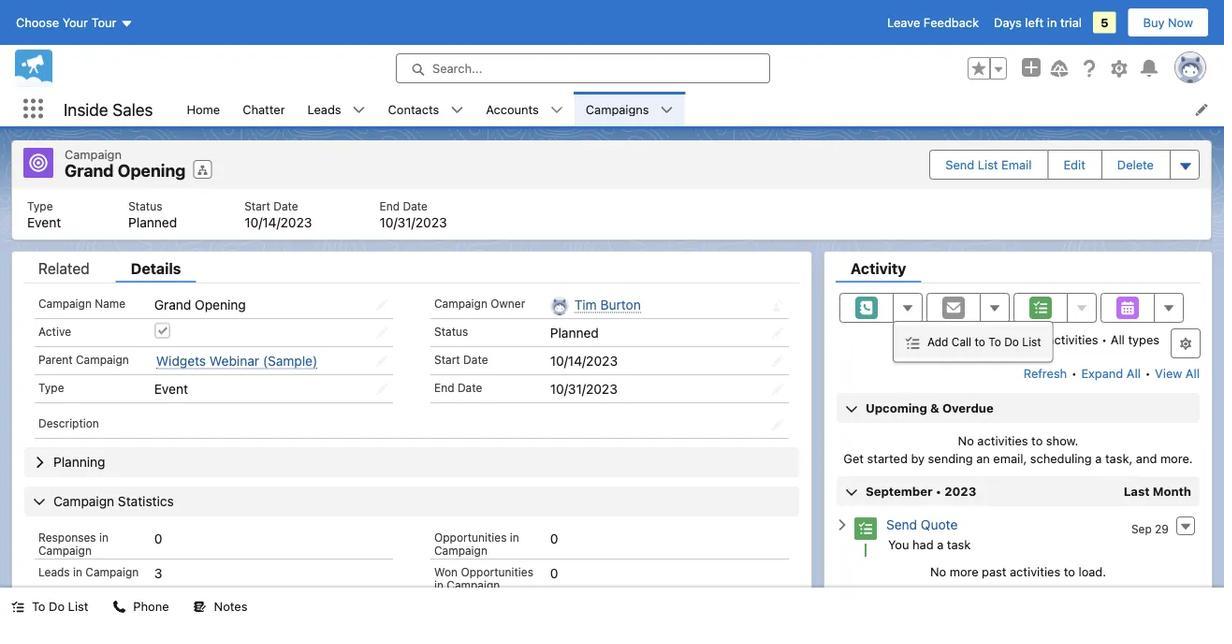 Task type: vqa. For each thing, say whether or not it's contained in the screenshot.
Send to the left
yes



Task type: describe. For each thing, give the bounding box(es) containing it.
all right expand
[[1127, 367, 1141, 381]]

in right left
[[1047, 15, 1057, 29]]

sep
[[1132, 522, 1152, 536]]

tim burton
[[575, 297, 641, 312]]

tour
[[91, 15, 117, 29]]

planning
[[53, 455, 105, 470]]

tim burton link
[[575, 297, 641, 313]]

left
[[1026, 15, 1044, 29]]

statistics
[[118, 494, 174, 509]]

to inside "button"
[[32, 600, 45, 614]]

choose your tour button
[[15, 7, 134, 37]]

edit
[[1064, 158, 1086, 172]]

(sample)
[[263, 353, 318, 368]]

september  •  2023
[[866, 485, 977, 499]]

campaign name
[[38, 297, 126, 310]]

0 vertical spatial do
[[1005, 335, 1020, 348]]

search... button
[[396, 53, 771, 83]]

leave feedback
[[888, 15, 979, 29]]

1 horizontal spatial event
[[154, 381, 188, 397]]

no more past activities to load.
[[931, 565, 1107, 579]]

29
[[1155, 522, 1169, 536]]

all left types
[[1111, 332, 1125, 346]]

planning button
[[24, 448, 800, 477]]

edit button
[[1049, 151, 1101, 179]]

status for status planned
[[128, 200, 162, 213]]

contacts link
[[377, 92, 451, 126]]

scheduling
[[1031, 452, 1092, 466]]

name
[[95, 297, 126, 310]]

call
[[952, 335, 972, 348]]

in inside opportunities in campaign
[[510, 531, 519, 544]]

leads list item
[[296, 92, 377, 126]]

more
[[950, 565, 979, 579]]

type for type event
[[27, 200, 53, 213]]

search...
[[433, 61, 483, 75]]

september
[[866, 485, 933, 499]]

sending
[[928, 452, 973, 466]]

widgets
[[156, 353, 206, 368]]

0 for converted leads in campaign
[[154, 600, 162, 616]]

and
[[1136, 452, 1158, 466]]

grand for campaign name
[[154, 297, 191, 312]]

owner
[[491, 297, 525, 310]]

campaign up phone button
[[86, 566, 139, 579]]

campaign inside opportunities in campaign
[[434, 544, 488, 557]]

home
[[187, 102, 220, 116]]

1 vertical spatial a
[[937, 537, 944, 551]]

now
[[1169, 15, 1194, 29]]

event inside list
[[27, 215, 61, 230]]

0 vertical spatial activities
[[1048, 332, 1099, 346]]

end for end date 10/31/2023
[[380, 200, 400, 213]]

text default image inside to do list "button"
[[11, 601, 24, 614]]

opportunities in campaign
[[434, 531, 519, 557]]

filters:
[[934, 332, 973, 346]]

list for status
[[176, 92, 1225, 126]]

all right call
[[976, 332, 990, 346]]

expand
[[1082, 367, 1124, 381]]

no for activities
[[958, 433, 974, 448]]

send list email
[[946, 158, 1032, 172]]

choose your tour
[[16, 15, 117, 29]]

last
[[1124, 485, 1150, 499]]

no more past activities to load. status
[[836, 565, 1201, 579]]

accounts list item
[[475, 92, 575, 126]]

refresh • expand all • view all
[[1024, 367, 1200, 381]]

grand opening for campaign
[[65, 161, 186, 181]]

• right time
[[1021, 332, 1027, 346]]

related link
[[23, 259, 105, 283]]

time
[[993, 332, 1018, 346]]

task
[[947, 537, 971, 551]]

0 for opportunities in campaign
[[550, 531, 558, 546]]

1 horizontal spatial to
[[989, 335, 1002, 348]]

to do list button
[[0, 588, 100, 625]]

5
[[1101, 15, 1109, 29]]

converted leads in campaign
[[38, 600, 141, 625]]

description
[[38, 417, 99, 430]]

date for end date
[[458, 381, 483, 394]]

buy now
[[1144, 15, 1194, 29]]

0 for responses in campaign
[[154, 531, 162, 546]]

no for more
[[931, 565, 947, 579]]

do inside "button"
[[49, 600, 65, 614]]

campaign up active
[[38, 297, 92, 310]]

upcoming & overdue button
[[837, 393, 1200, 423]]

details
[[131, 259, 181, 277]]

feedback
[[924, 15, 979, 29]]

started
[[868, 452, 908, 466]]

text default image inside phone button
[[113, 601, 126, 614]]

1 horizontal spatial planned
[[550, 325, 599, 340]]

text default image inside notes button
[[193, 601, 207, 614]]

had
[[913, 537, 934, 551]]

campaign right parent
[[76, 353, 129, 366]]

end date 10/31/2023
[[380, 200, 447, 230]]

more.
[[1161, 452, 1193, 466]]

text default image left task image
[[836, 519, 849, 532]]

end date
[[434, 381, 483, 394]]

by
[[911, 452, 925, 466]]

parent campaign
[[38, 353, 129, 366]]

chatter
[[243, 102, 285, 116]]

converted
[[38, 600, 93, 613]]

activities inside no activities to show. get started by sending an email, scheduling a task, and more.
[[978, 433, 1029, 448]]

2 horizontal spatial list
[[1023, 335, 1042, 348]]

status planned
[[128, 200, 177, 230]]

start date
[[434, 353, 488, 366]]

to for show.
[[1032, 433, 1043, 448]]

text default image inside accounts list item
[[550, 103, 563, 117]]

refresh
[[1024, 367, 1068, 381]]

refresh button
[[1023, 359, 1068, 389]]

• left expand
[[1072, 367, 1078, 381]]

leave
[[888, 15, 921, 29]]

upcoming
[[866, 401, 928, 415]]

view
[[1155, 367, 1183, 381]]

widgets webinar (sample) link
[[156, 353, 318, 369]]

campaign statistics
[[53, 494, 174, 509]]

related
[[38, 259, 90, 277]]

end for end date
[[434, 381, 455, 394]]

won opportunities in campaign
[[434, 566, 534, 592]]

task,
[[1106, 452, 1133, 466]]

in inside converted leads in campaign
[[131, 600, 141, 613]]

webinar
[[210, 353, 259, 368]]



Task type: locate. For each thing, give the bounding box(es) containing it.
campaigns list item
[[575, 92, 685, 126]]

to for to
[[975, 335, 986, 348]]

no left more
[[931, 565, 947, 579]]

0 right opportunities in campaign
[[550, 531, 558, 546]]

view all link
[[1155, 359, 1201, 389]]

month
[[1153, 485, 1192, 499]]

1 vertical spatial start
[[434, 353, 460, 366]]

accounts
[[486, 102, 539, 116]]

campaign inside won opportunities in campaign
[[447, 579, 500, 592]]

planned down tim
[[550, 325, 599, 340]]

opening for campaign name
[[195, 297, 246, 312]]

0 vertical spatial list
[[978, 158, 999, 172]]

0 horizontal spatial no
[[931, 565, 947, 579]]

to left load.
[[1064, 565, 1076, 579]]

send quote
[[887, 518, 958, 533]]

start
[[245, 200, 270, 213], [434, 353, 460, 366]]

2 vertical spatial list
[[68, 600, 88, 614]]

1 vertical spatial to
[[1032, 433, 1043, 448]]

event down widgets
[[154, 381, 188, 397]]

0 horizontal spatial 10/14/2023
[[245, 215, 312, 230]]

in inside won opportunities in campaign
[[434, 579, 444, 592]]

0 vertical spatial send
[[946, 158, 975, 172]]

1 horizontal spatial leads
[[97, 600, 128, 613]]

0 vertical spatial a
[[1096, 452, 1102, 466]]

0 vertical spatial no
[[958, 433, 974, 448]]

0 vertical spatial leads
[[308, 102, 341, 116]]

1 vertical spatial grand opening
[[154, 297, 246, 312]]

planned inside list
[[128, 215, 177, 230]]

0 horizontal spatial leads
[[38, 566, 70, 579]]

all
[[976, 332, 990, 346], [1031, 332, 1045, 346], [1111, 332, 1125, 346], [1127, 367, 1141, 381], [1186, 367, 1200, 381]]

phone
[[133, 600, 169, 614]]

to right call
[[975, 335, 986, 348]]

to
[[975, 335, 986, 348], [1032, 433, 1043, 448], [1064, 565, 1076, 579]]

2023
[[945, 485, 977, 499]]

opening for campaign
[[118, 161, 186, 181]]

send for send quote
[[887, 518, 918, 533]]

a left task,
[[1096, 452, 1102, 466]]

days
[[994, 15, 1022, 29]]

opportunities down opportunities in campaign
[[461, 566, 534, 579]]

details link
[[116, 259, 196, 283]]

campaign up leads in campaign at bottom left
[[38, 544, 92, 557]]

leads for leads
[[308, 102, 341, 116]]

0 horizontal spatial do
[[49, 600, 65, 614]]

leads down responses in campaign
[[38, 566, 70, 579]]

campaign up won
[[434, 544, 488, 557]]

1 horizontal spatial do
[[1005, 335, 1020, 348]]

start date 10/14/2023
[[245, 200, 312, 230]]

1 vertical spatial activities
[[978, 433, 1029, 448]]

last month
[[1124, 485, 1192, 499]]

chatter link
[[231, 92, 296, 126]]

0 horizontal spatial to
[[975, 335, 986, 348]]

in down responses in campaign
[[73, 566, 82, 579]]

parent
[[38, 353, 73, 366]]

activities up refresh button
[[1048, 332, 1099, 346]]

1 horizontal spatial to
[[1032, 433, 1043, 448]]

accounts link
[[475, 92, 550, 126]]

0 vertical spatial type
[[27, 200, 53, 213]]

send
[[946, 158, 975, 172], [887, 518, 918, 533]]

0 vertical spatial start
[[245, 200, 270, 213]]

1 vertical spatial leads
[[38, 566, 70, 579]]

leads inside converted leads in campaign
[[97, 600, 128, 613]]

send list email button
[[931, 151, 1047, 179]]

grand down 'inside'
[[65, 161, 114, 181]]

leads link
[[296, 92, 353, 126]]

opening up status planned at the top left of the page
[[118, 161, 186, 181]]

0 vertical spatial planned
[[128, 215, 177, 230]]

text default image
[[353, 103, 366, 117], [661, 103, 674, 117], [905, 336, 920, 350], [193, 601, 207, 614]]

1 vertical spatial 10/31/2023
[[550, 381, 618, 397]]

text default image down search...
[[451, 103, 464, 117]]

all right time
[[1031, 332, 1045, 346]]

0 vertical spatial grand opening
[[65, 161, 186, 181]]

trial
[[1061, 15, 1082, 29]]

campaign down leads in campaign at bottom left
[[38, 613, 92, 625]]

campaign up responses
[[53, 494, 114, 509]]

grand up true icon
[[154, 297, 191, 312]]

2 vertical spatial to
[[1064, 565, 1076, 579]]

0 horizontal spatial status
[[128, 200, 162, 213]]

send inside button
[[946, 158, 975, 172]]

0 vertical spatial event
[[27, 215, 61, 230]]

• left '2023'
[[936, 485, 942, 499]]

text default image right accounts
[[550, 103, 563, 117]]

home link
[[176, 92, 231, 126]]

group
[[968, 57, 1007, 80]]

won
[[434, 566, 458, 579]]

status inside status planned
[[128, 200, 162, 213]]

all right view
[[1186, 367, 1200, 381]]

1 horizontal spatial no
[[958, 433, 974, 448]]

type for type
[[38, 381, 64, 394]]

1 vertical spatial opening
[[195, 297, 246, 312]]

campaign down opportunities in campaign
[[447, 579, 500, 592]]

buy
[[1144, 15, 1165, 29]]

0 vertical spatial 10/31/2023
[[380, 215, 447, 230]]

true image
[[154, 322, 170, 338]]

0 down 3
[[154, 600, 162, 616]]

opportunities inside opportunities in campaign
[[434, 531, 507, 544]]

contacts list item
[[377, 92, 475, 126]]

1 vertical spatial do
[[49, 600, 65, 614]]

0 horizontal spatial to
[[32, 600, 45, 614]]

1 vertical spatial send
[[887, 518, 918, 533]]

0 horizontal spatial end
[[380, 200, 400, 213]]

to do list
[[32, 600, 88, 614]]

0 vertical spatial to
[[975, 335, 986, 348]]

2 horizontal spatial leads
[[308, 102, 341, 116]]

start inside start date 10/14/2023
[[245, 200, 270, 213]]

list left email
[[978, 158, 999, 172]]

opportunities inside won opportunities in campaign
[[461, 566, 534, 579]]

1 vertical spatial to
[[32, 600, 45, 614]]

start for start date 10/14/2023
[[245, 200, 270, 213]]

0 up 3
[[154, 531, 162, 546]]

text default image inside campaigns list item
[[661, 103, 674, 117]]

list right time
[[1023, 335, 1042, 348]]

grand for campaign
[[65, 161, 114, 181]]

• left view
[[1146, 367, 1151, 381]]

an
[[977, 452, 990, 466]]

planned up details
[[128, 215, 177, 230]]

date
[[274, 200, 298, 213], [403, 200, 428, 213], [463, 353, 488, 366], [458, 381, 483, 394]]

1 horizontal spatial a
[[1096, 452, 1102, 466]]

end
[[380, 200, 400, 213], [434, 381, 455, 394]]

leads right chatter
[[308, 102, 341, 116]]

campaign inside responses in campaign
[[38, 544, 92, 557]]

no inside no activities to show. get started by sending an email, scheduling a task, and more.
[[958, 433, 974, 448]]

activities right "past"
[[1010, 565, 1061, 579]]

1 horizontal spatial send
[[946, 158, 975, 172]]

1 vertical spatial list
[[12, 189, 1212, 240]]

0 vertical spatial grand
[[65, 161, 114, 181]]

1 vertical spatial type
[[38, 381, 64, 394]]

in down opportunities in campaign
[[434, 579, 444, 592]]

0 horizontal spatial event
[[27, 215, 61, 230]]

text default image left phone
[[113, 601, 126, 614]]

text default image
[[451, 103, 464, 117], [550, 103, 563, 117], [836, 519, 849, 532], [11, 601, 24, 614], [113, 601, 126, 614]]

1 horizontal spatial list
[[978, 158, 999, 172]]

get
[[844, 452, 864, 466]]

in down leads in campaign at bottom left
[[131, 600, 141, 613]]

0 horizontal spatial list
[[68, 600, 88, 614]]

responses
[[38, 531, 96, 544]]

send left email
[[946, 158, 975, 172]]

in inside responses in campaign
[[99, 531, 109, 544]]

buy now button
[[1128, 7, 1210, 37]]

1 vertical spatial grand
[[154, 297, 191, 312]]

list containing event
[[12, 189, 1212, 240]]

1 vertical spatial no
[[931, 565, 947, 579]]

• up expand
[[1102, 332, 1108, 346]]

grand opening up true icon
[[154, 297, 246, 312]]

0 horizontal spatial opening
[[118, 161, 186, 181]]

&
[[931, 401, 940, 415]]

leads in campaign
[[38, 566, 139, 579]]

show.
[[1047, 433, 1079, 448]]

leads for leads in campaign
[[38, 566, 70, 579]]

2 horizontal spatial to
[[1064, 565, 1076, 579]]

filters: all time • all activities • all types
[[934, 332, 1160, 346]]

expand all button
[[1081, 359, 1142, 389]]

you
[[889, 537, 910, 551]]

date inside start date 10/14/2023
[[274, 200, 298, 213]]

grand opening up status planned at the top left of the page
[[65, 161, 186, 181]]

list containing home
[[176, 92, 1225, 126]]

add call to to do list
[[928, 335, 1042, 348]]

0 vertical spatial to
[[989, 335, 1002, 348]]

1 vertical spatial 10/14/2023
[[550, 353, 618, 368]]

email,
[[994, 452, 1027, 466]]

email
[[1002, 158, 1032, 172]]

opportunities up won
[[434, 531, 507, 544]]

10/14/2023 inside list
[[245, 215, 312, 230]]

text default image right campaigns
[[661, 103, 674, 117]]

send for send list email
[[946, 158, 975, 172]]

in up won opportunities in campaign
[[510, 531, 519, 544]]

status for status
[[434, 325, 468, 338]]

type inside type event
[[27, 200, 53, 213]]

no
[[958, 433, 974, 448], [931, 565, 947, 579]]

0 vertical spatial status
[[128, 200, 162, 213]]

0 for won opportunities in campaign
[[550, 566, 558, 581]]

event
[[27, 215, 61, 230], [154, 381, 188, 397]]

text default image left contacts link
[[353, 103, 366, 117]]

activity
[[851, 259, 907, 277]]

0 vertical spatial end
[[380, 200, 400, 213]]

1 horizontal spatial opening
[[195, 297, 246, 312]]

date inside "end date 10/31/2023"
[[403, 200, 428, 213]]

opportunities
[[434, 531, 507, 544], [461, 566, 534, 579]]

choose
[[16, 15, 59, 29]]

text default image left to do list in the bottom of the page
[[11, 601, 24, 614]]

0 horizontal spatial planned
[[128, 215, 177, 230]]

0 right won opportunities in campaign
[[550, 566, 558, 581]]

list inside "button"
[[68, 600, 88, 614]]

0 vertical spatial opening
[[118, 161, 186, 181]]

a right had
[[937, 537, 944, 551]]

1 horizontal spatial 10/14/2023
[[550, 353, 618, 368]]

type down parent
[[38, 381, 64, 394]]

date for end date 10/31/2023
[[403, 200, 428, 213]]

list for description
[[12, 189, 1212, 240]]

1 horizontal spatial start
[[434, 353, 460, 366]]

grand opening for campaign name
[[154, 297, 246, 312]]

date for start date 10/14/2023
[[274, 200, 298, 213]]

task image
[[855, 518, 877, 540]]

0 vertical spatial opportunities
[[434, 531, 507, 544]]

1 vertical spatial event
[[154, 381, 188, 397]]

status up details
[[128, 200, 162, 213]]

text default image left notes
[[193, 601, 207, 614]]

type
[[27, 200, 53, 213], [38, 381, 64, 394]]

3
[[154, 566, 162, 581]]

text default image inside contacts list item
[[451, 103, 464, 117]]

1 horizontal spatial status
[[434, 325, 468, 338]]

opening
[[118, 161, 186, 181], [195, 297, 246, 312]]

a inside no activities to show. get started by sending an email, scheduling a task, and more.
[[1096, 452, 1102, 466]]

1 vertical spatial status
[[434, 325, 468, 338]]

status up start date
[[434, 325, 468, 338]]

delete button
[[1103, 151, 1169, 179]]

list inside button
[[978, 158, 999, 172]]

leads inside list item
[[308, 102, 341, 116]]

•
[[1021, 332, 1027, 346], [1102, 332, 1108, 346], [1072, 367, 1078, 381], [1146, 367, 1151, 381], [936, 485, 942, 499]]

to down leads in campaign at bottom left
[[32, 600, 45, 614]]

leads
[[308, 102, 341, 116], [38, 566, 70, 579], [97, 600, 128, 613]]

end inside "end date 10/31/2023"
[[380, 200, 400, 213]]

days left in trial
[[994, 15, 1082, 29]]

past
[[982, 565, 1007, 579]]

campaign inside converted leads in campaign
[[38, 613, 92, 625]]

type up related
[[27, 200, 53, 213]]

leads left phone
[[97, 600, 128, 613]]

text default image left add
[[905, 336, 920, 350]]

types
[[1129, 332, 1160, 346]]

send quote link
[[887, 518, 958, 533]]

campaign inside 'campaign statistics' dropdown button
[[53, 494, 114, 509]]

0 horizontal spatial 10/31/2023
[[380, 215, 447, 230]]

text default image inside leads list item
[[353, 103, 366, 117]]

list
[[978, 158, 999, 172], [1023, 335, 1042, 348], [68, 600, 88, 614]]

opening up webinar at the bottom left of page
[[195, 297, 246, 312]]

to right call
[[989, 335, 1002, 348]]

upcoming & overdue
[[866, 401, 994, 415]]

0 vertical spatial list
[[176, 92, 1225, 126]]

notes
[[214, 600, 248, 614]]

1 horizontal spatial 10/31/2023
[[550, 381, 618, 397]]

1 horizontal spatial end
[[434, 381, 455, 394]]

0 horizontal spatial a
[[937, 537, 944, 551]]

1 vertical spatial opportunities
[[461, 566, 534, 579]]

to left show.
[[1032, 433, 1043, 448]]

1 vertical spatial end
[[434, 381, 455, 394]]

list down leads in campaign at bottom left
[[68, 600, 88, 614]]

1 vertical spatial planned
[[550, 325, 599, 340]]

to inside no activities to show. get started by sending an email, scheduling a task, and more.
[[1032, 433, 1043, 448]]

activity link
[[836, 259, 922, 283]]

add call to to do list link
[[894, 326, 1053, 358]]

no up sending
[[958, 433, 974, 448]]

campaign statistics button
[[24, 487, 800, 517]]

start for start date
[[434, 353, 460, 366]]

type event
[[27, 200, 61, 230]]

2 vertical spatial leads
[[97, 600, 128, 613]]

list
[[176, 92, 1225, 126], [12, 189, 1212, 240]]

activities up email,
[[978, 433, 1029, 448]]

campaign left owner
[[434, 297, 488, 310]]

inside sales
[[64, 99, 153, 119]]

text default image inside add call to to do list link
[[905, 336, 920, 350]]

0 horizontal spatial send
[[887, 518, 918, 533]]

0 vertical spatial 10/14/2023
[[245, 215, 312, 230]]

campaigns link
[[575, 92, 661, 126]]

load.
[[1079, 565, 1107, 579]]

event up related
[[27, 215, 61, 230]]

phone button
[[101, 588, 180, 625]]

1 horizontal spatial grand
[[154, 297, 191, 312]]

quote
[[921, 518, 958, 533]]

sales
[[113, 99, 153, 119]]

1 vertical spatial list
[[1023, 335, 1042, 348]]

no activities to show. get started by sending an email, scheduling a task, and more.
[[844, 433, 1193, 466]]

you had a task
[[889, 537, 971, 551]]

notes button
[[182, 588, 259, 625]]

send up you
[[887, 518, 918, 533]]

responses in campaign
[[38, 531, 109, 557]]

campaign down 'inside'
[[65, 147, 122, 161]]

2 vertical spatial activities
[[1010, 565, 1061, 579]]

contacts
[[388, 102, 439, 116]]

date for start date
[[463, 353, 488, 366]]

burton
[[601, 297, 641, 312]]

in right responses
[[99, 531, 109, 544]]

0 horizontal spatial start
[[245, 200, 270, 213]]

0 horizontal spatial grand
[[65, 161, 114, 181]]



